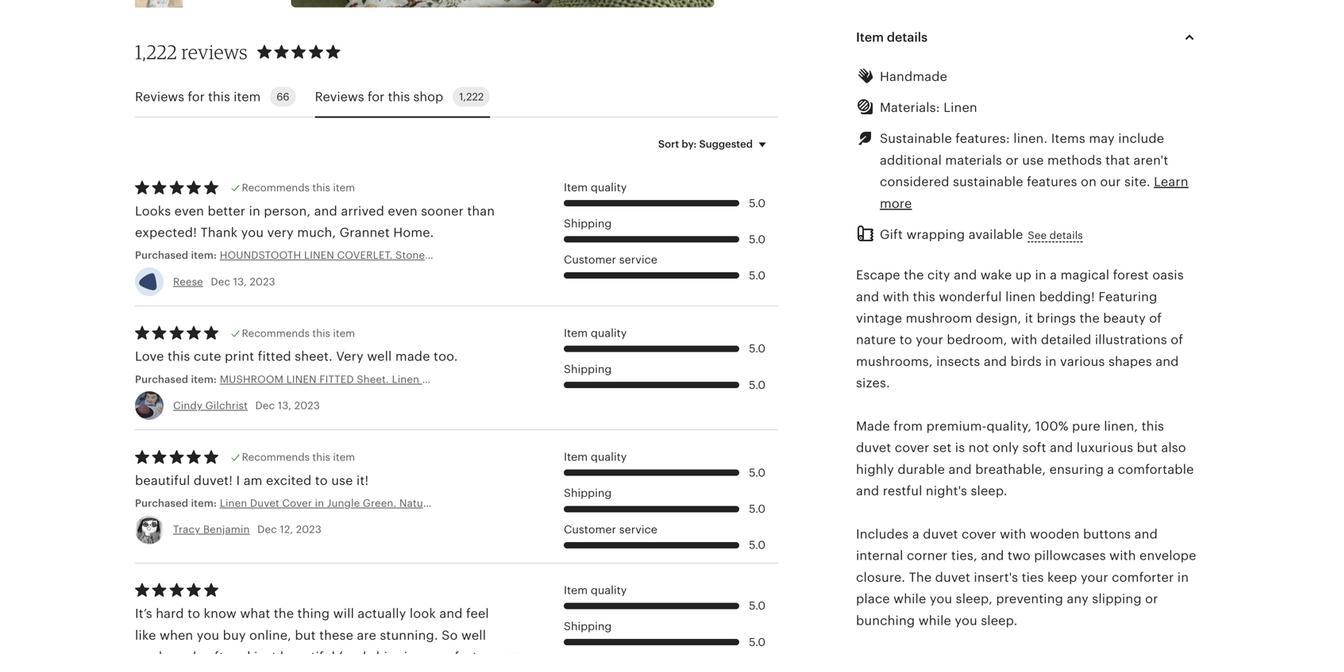 Task type: locate. For each thing, give the bounding box(es) containing it.
item: for duvet!
[[191, 498, 217, 510]]

you left "very"
[[241, 226, 264, 240]]

this down reviews
[[208, 90, 230, 104]]

design,
[[976, 311, 1022, 326]]

closure.
[[856, 571, 906, 585]]

2 horizontal spatial a
[[1108, 463, 1115, 477]]

12,
[[280, 524, 293, 536]]

sleep. down sleep,
[[981, 614, 1018, 628]]

duvet inside "made from premium-quality, 100% pure linen, this duvet cover set is not only soft and luxurious but also highly durable and breathable, ensuring a comfortable and restful night's sleep."
[[856, 441, 892, 455]]

2023 down 'sheet.'
[[294, 400, 320, 412]]

2 item quality from the top
[[564, 327, 627, 339]]

by:
[[682, 138, 697, 150]]

0 horizontal spatial but
[[295, 629, 316, 643]]

1 vertical spatial soft
[[200, 650, 224, 655]]

you inside it's hard to know what the thing will actually look and feel like when you buy online, but these are stunning. so well made and soft and just beautiful (and shipping was fa
[[197, 629, 219, 643]]

2 even from the left
[[388, 204, 418, 218]]

2023 down "very"
[[250, 276, 275, 288]]

well down feel
[[461, 629, 486, 643]]

2 purchased from the top
[[135, 374, 188, 386]]

0 horizontal spatial the
[[274, 607, 294, 621]]

for down 1,222 reviews
[[188, 90, 205, 104]]

but inside "made from premium-quality, 100% pure linen, this duvet cover set is not only soft and luxurious but also highly durable and breathable, ensuring a comfortable and restful night's sleep."
[[1137, 441, 1158, 455]]

recommends this item for person,
[[242, 182, 355, 194]]

0 horizontal spatial your
[[916, 333, 944, 347]]

1 vertical spatial the
[[1080, 311, 1100, 326]]

0 horizontal spatial soft
[[200, 650, 224, 655]]

tab list containing reviews for this item
[[135, 77, 779, 118]]

birds
[[1011, 355, 1042, 369]]

for for item
[[188, 90, 205, 104]]

this inside escape the city and wake up in a magical forest oasis and with this wonderful linen bedding! featuring vintage mushroom design, it brings the beauty of nature to your bedroom, with detailed illustrations of mushrooms, insects and birds in various shapes and sizes.
[[913, 290, 936, 304]]

1 horizontal spatial use
[[1023, 153, 1044, 168]]

0 vertical spatial purchased item:
[[135, 250, 220, 261]]

0 vertical spatial a
[[1050, 268, 1057, 283]]

purchased down love
[[135, 374, 188, 386]]

1 recommends from the top
[[242, 182, 310, 194]]

0 vertical spatial to
[[900, 333, 913, 347]]

insects
[[937, 355, 981, 369]]

and down the 'highly'
[[856, 484, 880, 499]]

1 even from the left
[[174, 204, 204, 218]]

0 vertical spatial sleep.
[[971, 484, 1008, 499]]

1 shipping from the top
[[564, 218, 612, 230]]

0 vertical spatial customer service
[[564, 254, 658, 266]]

1 reviews from the left
[[135, 90, 184, 104]]

purchased up tracy
[[135, 498, 188, 510]]

and down bedroom,
[[984, 355, 1007, 369]]

and inside looks even better in person, and arrived even sooner than expected! thank you very much, grannet home.
[[314, 204, 338, 218]]

in inside "includes a duvet cover with wooden buttons and internal corner ties, and two pillowcases with envelope closure. the duvet insert's ties keep your comforter in place while you sleep, preventing any slipping or bunching while you sleep."
[[1178, 571, 1189, 585]]

4 shipping from the top
[[564, 621, 612, 633]]

1 vertical spatial recommends this item
[[242, 328, 355, 339]]

9 5.0 from the top
[[749, 600, 766, 613]]

sort
[[658, 138, 679, 150]]

item for love this cute print fitted sheet.  very well made too.
[[564, 327, 588, 339]]

cover up ties, at the right
[[962, 527, 997, 542]]

in right better
[[249, 204, 260, 218]]

1 vertical spatial duvet
[[923, 527, 959, 542]]

may
[[1089, 132, 1115, 146]]

4 5.0 from the top
[[749, 343, 766, 355]]

0 vertical spatial use
[[1023, 153, 1044, 168]]

and up envelope
[[1135, 527, 1158, 542]]

you down know
[[197, 629, 219, 643]]

1 vertical spatial of
[[1171, 333, 1184, 347]]

too.
[[434, 350, 458, 364]]

details inside gift wrapping available see details
[[1050, 230, 1083, 241]]

2 vertical spatial the
[[274, 607, 294, 621]]

this up 'sheet.'
[[313, 328, 330, 339]]

place
[[856, 592, 890, 607]]

1 vertical spatial while
[[919, 614, 952, 628]]

corner
[[907, 549, 948, 563]]

or inside "includes a duvet cover with wooden buttons and internal corner ties, and two pillowcases with envelope closure. the duvet insert's ties keep your comforter in place while you sleep, preventing any slipping or bunching while you sleep."
[[1146, 592, 1159, 607]]

your up any
[[1081, 571, 1109, 585]]

1 customer from the top
[[564, 254, 616, 266]]

1 recommends this item from the top
[[242, 182, 355, 194]]

item quality
[[564, 181, 627, 194], [564, 327, 627, 339], [564, 451, 627, 464], [564, 585, 627, 597]]

3 item: from the top
[[191, 498, 217, 510]]

1 vertical spatial item:
[[191, 374, 217, 386]]

made left too.
[[396, 350, 430, 364]]

for left the shop
[[368, 90, 385, 104]]

sustainable
[[953, 175, 1024, 189]]

cover down from
[[895, 441, 930, 455]]

buttons
[[1084, 527, 1131, 542]]

love
[[135, 350, 164, 364]]

2 vertical spatial purchased item:
[[135, 498, 220, 510]]

1 quality from the top
[[591, 181, 627, 194]]

5 5.0 from the top
[[749, 379, 766, 391]]

and
[[314, 204, 338, 218], [954, 268, 977, 283], [856, 290, 880, 304], [984, 355, 1007, 369], [1156, 355, 1179, 369], [1050, 441, 1074, 455], [949, 463, 972, 477], [856, 484, 880, 499], [1135, 527, 1158, 542], [981, 549, 1005, 563], [440, 607, 463, 621], [173, 650, 197, 655], [227, 650, 251, 655]]

1 customer service from the top
[[564, 254, 658, 266]]

item: down "cute"
[[191, 374, 217, 386]]

this left "cute"
[[168, 350, 190, 364]]

customer for beautiful duvet! i am excited to use it!
[[564, 524, 616, 536]]

cindy
[[173, 400, 203, 412]]

service
[[619, 254, 658, 266], [619, 524, 658, 536]]

in right birds
[[1046, 355, 1057, 369]]

item quality for beautiful duvet! i am excited to use it!
[[564, 451, 627, 464]]

2 vertical spatial purchased
[[135, 498, 188, 510]]

soft down 100%
[[1023, 441, 1047, 455]]

well
[[367, 350, 392, 364], [461, 629, 486, 643]]

you
[[241, 226, 264, 240], [930, 592, 953, 607], [955, 614, 978, 628], [197, 629, 219, 643]]

item for person,
[[333, 182, 355, 194]]

1 vertical spatial service
[[619, 524, 658, 536]]

2 recommends this item from the top
[[242, 328, 355, 339]]

item: for even
[[191, 250, 217, 261]]

set
[[933, 441, 952, 455]]

purchased item: for duvet!
[[135, 498, 220, 510]]

2 shipping from the top
[[564, 363, 612, 376]]

recommends this item up person,
[[242, 182, 355, 194]]

1 horizontal spatial made
[[396, 350, 430, 364]]

tracy benjamin link
[[173, 524, 250, 536]]

2 customer service from the top
[[564, 524, 658, 536]]

a up corner
[[913, 527, 920, 542]]

1 purchased item: from the top
[[135, 250, 220, 261]]

what
[[240, 607, 270, 621]]

0 vertical spatial recommends
[[242, 182, 310, 194]]

recommends up person,
[[242, 182, 310, 194]]

0 horizontal spatial reviews
[[135, 90, 184, 104]]

quality,
[[987, 419, 1032, 434]]

and up the much,
[[314, 204, 338, 218]]

and down is
[[949, 463, 972, 477]]

0 horizontal spatial for
[[188, 90, 205, 104]]

1 horizontal spatial soft
[[1023, 441, 1047, 455]]

featuring
[[1099, 290, 1158, 304]]

0 vertical spatial dec
[[211, 276, 230, 288]]

purchased item: up cindy
[[135, 374, 220, 386]]

quality for looks even better in person, and arrived even sooner than expected! thank you very much, grannet home.
[[591, 181, 627, 194]]

thing
[[298, 607, 330, 621]]

item
[[234, 90, 261, 104], [333, 182, 355, 194], [333, 328, 355, 339], [333, 452, 355, 464]]

2 for from the left
[[368, 90, 385, 104]]

2023 for excited
[[296, 524, 322, 536]]

or down "linen."
[[1006, 153, 1019, 168]]

even up home.
[[388, 204, 418, 218]]

reviews for reviews for this shop
[[315, 90, 364, 104]]

1 horizontal spatial cover
[[962, 527, 997, 542]]

shipping
[[564, 218, 612, 230], [564, 363, 612, 376], [564, 488, 612, 500], [564, 621, 612, 633]]

1 item: from the top
[[191, 250, 217, 261]]

13, right the reese link
[[233, 276, 247, 288]]

purchased item: for even
[[135, 250, 220, 261]]

this up looks even better in person, and arrived even sooner than expected! thank you very much, grannet home.
[[313, 182, 330, 194]]

1 vertical spatial 2023
[[294, 400, 320, 412]]

city
[[928, 268, 951, 283]]

on
[[1081, 175, 1097, 189]]

3 recommends from the top
[[242, 452, 310, 464]]

1 item quality from the top
[[564, 181, 627, 194]]

purchased item: down "expected!"
[[135, 250, 220, 261]]

1 vertical spatial cover
[[962, 527, 997, 542]]

3 item quality from the top
[[564, 451, 627, 464]]

quality for love this cute print fitted sheet.  very well made too.
[[591, 327, 627, 339]]

even
[[174, 204, 204, 218], [388, 204, 418, 218]]

0 horizontal spatial 13,
[[233, 276, 247, 288]]

aren't
[[1134, 153, 1169, 168]]

your down mushroom
[[916, 333, 944, 347]]

7 5.0 from the top
[[749, 503, 766, 516]]

2 customer from the top
[[564, 524, 616, 536]]

2 vertical spatial dec
[[257, 524, 277, 536]]

use left it!
[[331, 474, 353, 488]]

soft inside "made from premium-quality, 100% pure linen, this duvet cover set is not only soft and luxurious but also highly durable and breathable, ensuring a comfortable and restful night's sleep."
[[1023, 441, 1047, 455]]

recommends up excited
[[242, 452, 310, 464]]

6 5.0 from the top
[[749, 467, 766, 479]]

reese
[[173, 276, 203, 288]]

purchased for beautiful
[[135, 498, 188, 510]]

brings
[[1037, 311, 1076, 326]]

0 vertical spatial well
[[367, 350, 392, 364]]

1 horizontal spatial beautiful
[[280, 650, 335, 655]]

1 horizontal spatial details
[[1050, 230, 1083, 241]]

hard
[[156, 607, 184, 621]]

1 horizontal spatial for
[[368, 90, 385, 104]]

in down envelope
[[1178, 571, 1189, 585]]

duvet
[[856, 441, 892, 455], [923, 527, 959, 542], [936, 571, 971, 585]]

1 vertical spatial sleep.
[[981, 614, 1018, 628]]

beautiful
[[135, 474, 190, 488], [280, 650, 335, 655]]

these
[[319, 629, 354, 643]]

1 service from the top
[[619, 254, 658, 266]]

1 vertical spatial a
[[1108, 463, 1115, 477]]

the up online,
[[274, 607, 294, 621]]

0 horizontal spatial beautiful
[[135, 474, 190, 488]]

with up birds
[[1011, 333, 1038, 347]]

1,222 left reviews
[[135, 40, 177, 64]]

to
[[900, 333, 913, 347], [315, 474, 328, 488], [188, 607, 200, 621]]

1 vertical spatial but
[[295, 629, 316, 643]]

home.
[[393, 226, 434, 240]]

arrived
[[341, 204, 384, 218]]

the
[[909, 571, 932, 585]]

1 horizontal spatial well
[[461, 629, 486, 643]]

2023 right "12,"
[[296, 524, 322, 536]]

2 vertical spatial a
[[913, 527, 920, 542]]

0 horizontal spatial a
[[913, 527, 920, 542]]

2 quality from the top
[[591, 327, 627, 339]]

2 horizontal spatial to
[[900, 333, 913, 347]]

0 vertical spatial service
[[619, 254, 658, 266]]

even up "expected!"
[[174, 204, 204, 218]]

item for excited
[[333, 452, 355, 464]]

tracy
[[173, 524, 200, 536]]

0 vertical spatial item:
[[191, 250, 217, 261]]

1 horizontal spatial but
[[1137, 441, 1158, 455]]

0 vertical spatial purchased
[[135, 250, 188, 261]]

materials: linen
[[880, 100, 978, 115]]

love this cute print fitted sheet.  very well made too.
[[135, 350, 458, 364]]

purchased
[[135, 250, 188, 261], [135, 374, 188, 386], [135, 498, 188, 510]]

0 vertical spatial cover
[[895, 441, 930, 455]]

of right beauty on the right of page
[[1150, 311, 1162, 326]]

am
[[244, 474, 263, 488]]

with up two
[[1000, 527, 1027, 542]]

shipping for looks even better in person, and arrived even sooner than expected! thank you very much, grannet home.
[[564, 218, 612, 230]]

sleep,
[[956, 592, 993, 607]]

beautiful down these
[[280, 650, 335, 655]]

shipping for beautiful duvet! i am excited to use it!
[[564, 488, 612, 500]]

item for looks even better in person, and arrived even sooner than expected! thank you very much, grannet home.
[[564, 181, 588, 194]]

13, down fitted
[[278, 400, 292, 412]]

1 horizontal spatial the
[[904, 268, 924, 283]]

1 vertical spatial details
[[1050, 230, 1083, 241]]

beautiful left duvet!
[[135, 474, 190, 488]]

recommends for person,
[[242, 182, 310, 194]]

excited
[[266, 474, 312, 488]]

3 purchased item: from the top
[[135, 498, 220, 510]]

recommends this item up excited
[[242, 452, 355, 464]]

recommends up fitted
[[242, 328, 310, 339]]

1 5.0 from the top
[[749, 197, 766, 210]]

dec
[[211, 276, 230, 288], [255, 400, 275, 412], [257, 524, 277, 536]]

for
[[188, 90, 205, 104], [368, 90, 385, 104]]

1 vertical spatial use
[[331, 474, 353, 488]]

0 vertical spatial 1,222
[[135, 40, 177, 64]]

ties
[[1022, 571, 1044, 585]]

reviews right 66
[[315, 90, 364, 104]]

0 vertical spatial recommends this item
[[242, 182, 355, 194]]

0 vertical spatial or
[[1006, 153, 1019, 168]]

0 horizontal spatial details
[[887, 30, 928, 44]]

oasis
[[1153, 268, 1184, 283]]

4 item quality from the top
[[564, 585, 627, 597]]

and down escape
[[856, 290, 880, 304]]

1 for from the left
[[188, 90, 205, 104]]

1 vertical spatial or
[[1146, 592, 1159, 607]]

of right illustrations
[[1171, 333, 1184, 347]]

or down comforter
[[1146, 592, 1159, 607]]

0 vertical spatial of
[[1150, 311, 1162, 326]]

3 purchased from the top
[[135, 498, 188, 510]]

0 horizontal spatial well
[[367, 350, 392, 364]]

0 horizontal spatial cover
[[895, 441, 930, 455]]

2 vertical spatial recommends
[[242, 452, 310, 464]]

duvet up corner
[[923, 527, 959, 542]]

2 vertical spatial 2023
[[296, 524, 322, 536]]

2 item: from the top
[[191, 374, 217, 386]]

2 purchased item: from the top
[[135, 374, 220, 386]]

0 vertical spatial customer
[[564, 254, 616, 266]]

sleep. inside "includes a duvet cover with wooden buttons and internal corner ties, and two pillowcases with envelope closure. the duvet insert's ties keep your comforter in place while you sleep, preventing any slipping or bunching while you sleep."
[[981, 614, 1018, 628]]

sleep. down breathable,
[[971, 484, 1008, 499]]

a up bedding!
[[1050, 268, 1057, 283]]

highly
[[856, 463, 894, 477]]

0 vertical spatial your
[[916, 333, 944, 347]]

0 horizontal spatial to
[[188, 607, 200, 621]]

item quality for looks even better in person, and arrived even sooner than expected! thank you very much, grannet home.
[[564, 181, 627, 194]]

0 horizontal spatial or
[[1006, 153, 1019, 168]]

is
[[955, 441, 965, 455]]

better
[[208, 204, 246, 218]]

1 purchased from the top
[[135, 250, 188, 261]]

but inside it's hard to know what the thing will actually look and feel like when you buy online, but these are stunning. so well made and soft and just beautiful (and shipping was fa
[[295, 629, 316, 643]]

a inside escape the city and wake up in a magical forest oasis and with this wonderful linen bedding! featuring vintage mushroom design, it brings the beauty of nature to your bedroom, with detailed illustrations of mushrooms, insects and birds in various shapes and sizes.
[[1050, 268, 1057, 283]]

item for beautiful duvet! i am excited to use it!
[[564, 451, 588, 464]]

ties,
[[952, 549, 978, 563]]

1 horizontal spatial even
[[388, 204, 418, 218]]

0 horizontal spatial 1,222
[[135, 40, 177, 64]]

this down the city
[[913, 290, 936, 304]]

recommends this item up love this cute print fitted sheet.  very well made too.
[[242, 328, 355, 339]]

2 vertical spatial item:
[[191, 498, 217, 510]]

2 vertical spatial to
[[188, 607, 200, 621]]

use inside sustainable features: linen. items may include additional materials or use methods that aren't considered sustainable features on our site.
[[1023, 153, 1044, 168]]

1 vertical spatial customer service
[[564, 524, 658, 536]]

2 vertical spatial recommends this item
[[242, 452, 355, 464]]

3 recommends this item from the top
[[242, 452, 355, 464]]

item for fitted
[[333, 328, 355, 339]]

two
[[1008, 549, 1031, 563]]

0 vertical spatial details
[[887, 30, 928, 44]]

1 vertical spatial purchased
[[135, 374, 188, 386]]

0 vertical spatial duvet
[[856, 441, 892, 455]]

1 horizontal spatial 1,222
[[459, 91, 484, 103]]

use down "linen."
[[1023, 153, 1044, 168]]

0 horizontal spatial even
[[174, 204, 204, 218]]

2 reviews from the left
[[315, 90, 364, 104]]

to up mushrooms,
[[900, 333, 913, 347]]

slipping
[[1093, 592, 1142, 607]]

1 horizontal spatial your
[[1081, 571, 1109, 585]]

purchased item: up tracy
[[135, 498, 220, 510]]

you down "the"
[[930, 592, 953, 607]]

tab list
[[135, 77, 779, 118]]

cindy gilchrist dec 13, 2023
[[173, 400, 320, 412]]

in right up
[[1035, 268, 1047, 283]]

reviews down 1,222 reviews
[[135, 90, 184, 104]]

learn
[[1154, 175, 1189, 189]]

use
[[1023, 153, 1044, 168], [331, 474, 353, 488]]

the left the city
[[904, 268, 924, 283]]

a
[[1050, 268, 1057, 283], [1108, 463, 1115, 477], [913, 527, 920, 542]]

but up comfortable at the right
[[1137, 441, 1158, 455]]

duvet down made at the right bottom of page
[[856, 441, 892, 455]]

a down 'luxurious'
[[1108, 463, 1115, 477]]

to right excited
[[315, 474, 328, 488]]

made down 'like' in the bottom of the page
[[135, 650, 170, 655]]

purchased down "expected!"
[[135, 250, 188, 261]]

reese link
[[173, 276, 203, 288]]

8 5.0 from the top
[[749, 539, 766, 552]]

duvet down ties, at the right
[[936, 571, 971, 585]]

much,
[[297, 226, 336, 240]]

but down thing
[[295, 629, 316, 643]]

1 horizontal spatial reviews
[[315, 90, 364, 104]]

2 service from the top
[[619, 524, 658, 536]]

1 horizontal spatial to
[[315, 474, 328, 488]]

0 horizontal spatial made
[[135, 650, 170, 655]]

item: down thank
[[191, 250, 217, 261]]

1,222
[[135, 40, 177, 64], [459, 91, 484, 103]]

this up also
[[1142, 419, 1165, 434]]

to right the hard
[[188, 607, 200, 621]]

1 vertical spatial well
[[461, 629, 486, 643]]

0 vertical spatial soft
[[1023, 441, 1047, 455]]

well right very
[[367, 350, 392, 364]]

with up vintage
[[883, 290, 910, 304]]

details right see
[[1050, 230, 1083, 241]]

your inside "includes a duvet cover with wooden buttons and internal corner ties, and two pillowcases with envelope closure. the duvet insert's ties keep your comforter in place while you sleep, preventing any slipping or bunching while you sleep."
[[1081, 571, 1109, 585]]

the down bedding!
[[1080, 311, 1100, 326]]

premium-
[[927, 419, 987, 434]]

3 quality from the top
[[591, 451, 627, 464]]

features
[[1027, 175, 1078, 189]]

forest
[[1113, 268, 1149, 283]]

1 vertical spatial 13,
[[278, 400, 292, 412]]

soft down buy on the bottom of the page
[[200, 650, 224, 655]]

item: down duvet!
[[191, 498, 217, 510]]

dec right the reese link
[[211, 276, 230, 288]]

purchased for love
[[135, 374, 188, 386]]

dec right gilchrist
[[255, 400, 275, 412]]

item: for this
[[191, 374, 217, 386]]

cover inside "made from premium-quality, 100% pure linen, this duvet cover set is not only soft and luxurious but also highly durable and breathable, ensuring a comfortable and restful night's sleep."
[[895, 441, 930, 455]]

3 shipping from the top
[[564, 488, 612, 500]]

1 vertical spatial your
[[1081, 571, 1109, 585]]

this up beautiful duvet! i am excited to use it!
[[313, 452, 330, 464]]

0 vertical spatial but
[[1137, 441, 1158, 455]]

dec left "12,"
[[257, 524, 277, 536]]

in inside looks even better in person, and arrived even sooner than expected! thank you very much, grannet home.
[[249, 204, 260, 218]]

recommends this item for excited
[[242, 452, 355, 464]]

person,
[[264, 204, 311, 218]]

purchased item:
[[135, 250, 220, 261], [135, 374, 220, 386], [135, 498, 220, 510]]

with
[[883, 290, 910, 304], [1011, 333, 1038, 347], [1000, 527, 1027, 542], [1110, 549, 1136, 563]]

2 recommends from the top
[[242, 328, 310, 339]]

1 vertical spatial customer
[[564, 524, 616, 536]]

2023 for fitted
[[294, 400, 320, 412]]

will
[[333, 607, 354, 621]]

details up handmade
[[887, 30, 928, 44]]

very
[[267, 226, 294, 240]]

sustainable features: linen. items may include additional materials or use methods that aren't considered sustainable features on our site.
[[880, 132, 1169, 189]]

1,222 right the shop
[[459, 91, 484, 103]]

details inside dropdown button
[[887, 30, 928, 44]]



Task type: vqa. For each thing, say whether or not it's contained in the screenshot.
AND
yes



Task type: describe. For each thing, give the bounding box(es) containing it.
night's
[[926, 484, 968, 499]]

reviews
[[181, 40, 248, 64]]

various
[[1061, 355, 1105, 369]]

item quality for love this cute print fitted sheet.  very well made too.
[[564, 327, 627, 339]]

wonderful
[[939, 290, 1002, 304]]

well inside it's hard to know what the thing will actually look and feel like when you buy online, but these are stunning. so well made and soft and just beautiful (and shipping was fa
[[461, 629, 486, 643]]

2 5.0 from the top
[[749, 233, 766, 246]]

item details
[[856, 30, 928, 44]]

comfortable
[[1118, 463, 1194, 477]]

this inside "made from premium-quality, 100% pure linen, this duvet cover set is not only soft and luxurious but also highly durable and breathable, ensuring a comfortable and restful night's sleep."
[[1142, 419, 1165, 434]]

3 5.0 from the top
[[749, 270, 766, 282]]

know
[[204, 607, 237, 621]]

2 vertical spatial duvet
[[936, 571, 971, 585]]

reese dec 13, 2023
[[173, 276, 275, 288]]

sleep. inside "made from premium-quality, 100% pure linen, this duvet cover set is not only soft and luxurious but also highly durable and breathable, ensuring a comfortable and restful night's sleep."
[[971, 484, 1008, 499]]

sort by: suggested
[[658, 138, 753, 150]]

recommends for excited
[[242, 452, 310, 464]]

a inside "includes a duvet cover with wooden buttons and internal corner ties, and two pillowcases with envelope closure. the duvet insert's ties keep your comforter in place while you sleep, preventing any slipping or bunching while you sleep."
[[913, 527, 920, 542]]

and up so
[[440, 607, 463, 621]]

bunching
[[856, 614, 915, 628]]

service for looks even better in person, and arrived even sooner than expected! thank you very much, grannet home.
[[619, 254, 658, 266]]

and down 100%
[[1050, 441, 1074, 455]]

only
[[993, 441, 1019, 455]]

customer service for looks even better in person, and arrived even sooner than expected! thank you very much, grannet home.
[[564, 254, 658, 266]]

are
[[357, 629, 377, 643]]

mushroom
[[906, 311, 973, 326]]

customer service for beautiful duvet! i am excited to use it!
[[564, 524, 658, 536]]

it's
[[135, 607, 152, 621]]

when
[[160, 629, 193, 643]]

see details link
[[1028, 228, 1083, 243]]

mushrooms,
[[856, 355, 933, 369]]

dec for am
[[257, 524, 277, 536]]

made
[[856, 419, 890, 434]]

magical
[[1061, 268, 1110, 283]]

0 horizontal spatial of
[[1150, 311, 1162, 326]]

envelope
[[1140, 549, 1197, 563]]

made inside it's hard to know what the thing will actually look and feel like when you buy online, but these are stunning. so well made and soft and just beautiful (and shipping was fa
[[135, 650, 170, 655]]

looks even better in person, and arrived even sooner than expected! thank you very much, grannet home.
[[135, 204, 495, 240]]

1,222 reviews
[[135, 40, 248, 64]]

tracy benjamin dec 12, 2023
[[173, 524, 322, 536]]

recommends this item for fitted
[[242, 328, 355, 339]]

more
[[880, 196, 912, 211]]

stunning.
[[380, 629, 438, 643]]

see
[[1028, 230, 1047, 241]]

comforter
[[1112, 571, 1174, 585]]

detailed
[[1041, 333, 1092, 347]]

online,
[[249, 629, 292, 643]]

0 horizontal spatial use
[[331, 474, 353, 488]]

recommends for fitted
[[242, 328, 310, 339]]

reviews for reviews for this item
[[135, 90, 184, 104]]

cindy gilchrist link
[[173, 400, 248, 412]]

vintage
[[856, 311, 903, 326]]

reviews for this item
[[135, 90, 261, 104]]

considered
[[880, 175, 950, 189]]

and up the wonderful
[[954, 268, 977, 283]]

escape
[[856, 268, 901, 283]]

looks
[[135, 204, 171, 218]]

customer for looks even better in person, and arrived even sooner than expected! thank you very much, grannet home.
[[564, 254, 616, 266]]

not
[[969, 441, 990, 455]]

keep
[[1048, 571, 1078, 585]]

a inside "made from premium-quality, 100% pure linen, this duvet cover set is not only soft and luxurious but also highly durable and breathable, ensuring a comfortable and restful night's sleep."
[[1108, 463, 1115, 477]]

was
[[427, 650, 451, 655]]

purchased item: for this
[[135, 374, 220, 386]]

and right shapes
[[1156, 355, 1179, 369]]

breathable,
[[976, 463, 1046, 477]]

durable
[[898, 463, 945, 477]]

it!
[[357, 474, 369, 488]]

to inside escape the city and wake up in a magical forest oasis and with this wonderful linen bedding! featuring vintage mushroom design, it brings the beauty of nature to your bedroom, with detailed illustrations of mushrooms, insects and birds in various shapes and sizes.
[[900, 333, 913, 347]]

luxurious
[[1077, 441, 1134, 455]]

beautiful inside it's hard to know what the thing will actually look and feel like when you buy online, but these are stunning. so well made and soft and just beautiful (and shipping was fa
[[280, 650, 335, 655]]

for for shop
[[368, 90, 385, 104]]

1 vertical spatial to
[[315, 474, 328, 488]]

cover inside "includes a duvet cover with wooden buttons and internal corner ties, and two pillowcases with envelope closure. the duvet insert's ties keep your comforter in place while you sleep, preventing any slipping or bunching while you sleep."
[[962, 527, 997, 542]]

also
[[1162, 441, 1187, 455]]

4 quality from the top
[[591, 585, 627, 597]]

sheet.
[[295, 350, 333, 364]]

like
[[135, 629, 156, 643]]

10 5.0 from the top
[[749, 637, 766, 649]]

0 vertical spatial 13,
[[233, 276, 247, 288]]

sustainable
[[880, 132, 952, 146]]

1 horizontal spatial 13,
[[278, 400, 292, 412]]

materials
[[946, 153, 1003, 168]]

preventing
[[996, 592, 1064, 607]]

to inside it's hard to know what the thing will actually look and feel like when you buy online, but these are stunning. so well made and soft and just beautiful (and shipping was fa
[[188, 607, 200, 621]]

soft inside it's hard to know what the thing will actually look and feel like when you buy online, but these are stunning. so well made and soft and just beautiful (and shipping was fa
[[200, 650, 224, 655]]

nature
[[856, 333, 896, 347]]

your inside escape the city and wake up in a magical forest oasis and with this wonderful linen bedding! featuring vintage mushroom design, it brings the beauty of nature to your bedroom, with detailed illustrations of mushrooms, insects and birds in various shapes and sizes.
[[916, 333, 944, 347]]

purchased for looks
[[135, 250, 188, 261]]

quality for beautiful duvet! i am excited to use it!
[[591, 451, 627, 464]]

fitted
[[258, 350, 291, 364]]

or inside sustainable features: linen. items may include additional materials or use methods that aren't considered sustainable features on our site.
[[1006, 153, 1019, 168]]

0 vertical spatial while
[[894, 592, 927, 607]]

1 horizontal spatial of
[[1171, 333, 1184, 347]]

0 vertical spatial beautiful
[[135, 474, 190, 488]]

but for online,
[[295, 629, 316, 643]]

and down when
[[173, 650, 197, 655]]

beauty
[[1104, 311, 1146, 326]]

item inside dropdown button
[[856, 30, 884, 44]]

duvet!
[[194, 474, 233, 488]]

the inside it's hard to know what the thing will actually look and feel like when you buy online, but these are stunning. so well made and soft and just beautiful (and shipping was fa
[[274, 607, 294, 621]]

expected!
[[135, 226, 197, 240]]

gilchrist
[[205, 400, 248, 412]]

you down sleep,
[[955, 614, 978, 628]]

0 vertical spatial made
[[396, 350, 430, 364]]

features:
[[956, 132, 1010, 146]]

includes a duvet cover with wooden buttons and internal corner ties, and two pillowcases with envelope closure. the duvet insert's ties keep your comforter in place while you sleep, preventing any slipping or bunching while you sleep.
[[856, 527, 1197, 628]]

sort by: suggested button
[[646, 127, 784, 161]]

suggested
[[699, 138, 753, 150]]

include
[[1119, 132, 1165, 146]]

learn more link
[[880, 175, 1189, 211]]

pillowcases
[[1035, 549, 1106, 563]]

shop
[[413, 90, 443, 104]]

methods
[[1048, 153, 1102, 168]]

insert's
[[974, 571, 1019, 585]]

and down buy on the bottom of the page
[[227, 650, 251, 655]]

up
[[1016, 268, 1032, 283]]

bedding!
[[1040, 290, 1095, 304]]

this left the shop
[[388, 90, 410, 104]]

but for luxurious
[[1137, 441, 1158, 455]]

with down the buttons
[[1110, 549, 1136, 563]]

2 horizontal spatial the
[[1080, 311, 1100, 326]]

from
[[894, 419, 923, 434]]

site.
[[1125, 175, 1151, 189]]

you inside looks even better in person, and arrived even sooner than expected! thank you very much, grannet home.
[[241, 226, 264, 240]]

feel
[[466, 607, 489, 621]]

1,222 for 1,222
[[459, 91, 484, 103]]

buy
[[223, 629, 246, 643]]

than
[[467, 204, 495, 218]]

0 vertical spatial 2023
[[250, 276, 275, 288]]

available
[[969, 228, 1024, 242]]

handmade
[[880, 69, 948, 84]]

1,222 for 1,222 reviews
[[135, 40, 177, 64]]

includes
[[856, 527, 909, 542]]

shipping for love this cute print fitted sheet.  very well made too.
[[564, 363, 612, 376]]

0 vertical spatial the
[[904, 268, 924, 283]]

internal
[[856, 549, 904, 563]]

dec for print
[[255, 400, 275, 412]]

beautiful duvet! i am excited to use it!
[[135, 474, 369, 488]]

service for beautiful duvet! i am excited to use it!
[[619, 524, 658, 536]]

and up insert's
[[981, 549, 1005, 563]]



